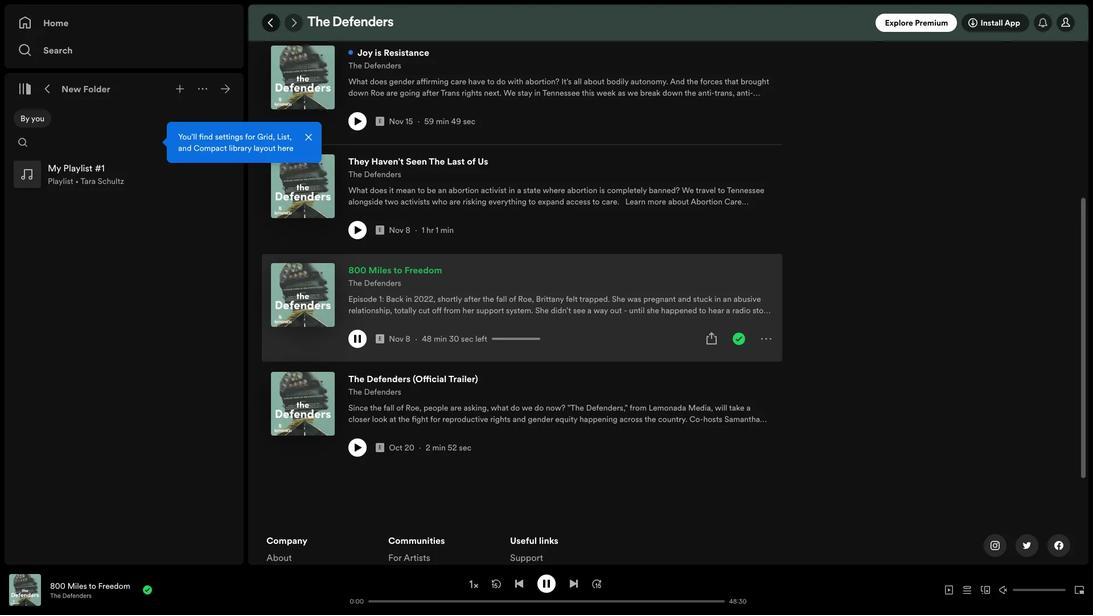Task type: vqa. For each thing, say whether or not it's contained in the screenshot.
Sign up free button
no



Task type: describe. For each thing, give the bounding box(es) containing it.
20
[[405, 442, 415, 453]]

defenders inside footer
[[62, 591, 92, 600]]

0:00
[[350, 597, 364, 606]]

premium
[[915, 17, 949, 28]]

8 for to
[[406, 333, 411, 345]]

you'll find settings for grid, list, and compact library layout here dialog
[[167, 122, 322, 163]]

all
[[262, 13, 277, 26]]

volume off image
[[1000, 585, 1009, 595]]

1 1 from the left
[[422, 224, 425, 236]]

freedom inside now playing: 800 miles to freedom by the defenders footer
[[98, 580, 130, 591]]

find
[[199, 131, 213, 142]]

e for defenders
[[379, 444, 382, 451]]

new
[[62, 83, 81, 95]]

company about
[[267, 534, 308, 564]]

top bar and user menu element
[[248, 5, 1089, 41]]

list containing communities
[[388, 534, 497, 615]]

and
[[178, 142, 192, 154]]

the defenders link for 800 miles to freedom
[[349, 277, 401, 289]]

1 hr 1 min
[[422, 224, 454, 236]]

nov for haven't
[[389, 224, 404, 236]]

sec for freedom
[[461, 333, 474, 345]]

install
[[981, 17, 1003, 28]]

new folder button
[[59, 80, 113, 98]]

800 inside footer
[[50, 580, 65, 591]]

tara
[[81, 175, 96, 187]]

0 vertical spatial freedom
[[405, 264, 442, 276]]

change speed image
[[468, 579, 480, 590]]

joy is resistance image
[[271, 46, 335, 109]]

by you
[[21, 113, 44, 124]]

skip back 15 seconds image
[[492, 579, 501, 588]]

haven't
[[371, 155, 404, 167]]

joy
[[358, 46, 373, 59]]

here
[[278, 142, 294, 154]]

•
[[75, 175, 79, 187]]

episodes
[[280, 13, 332, 26]]

company
[[267, 534, 308, 547]]

you'll
[[178, 131, 197, 142]]

next image
[[570, 579, 579, 588]]

folder
[[83, 83, 110, 95]]

instagram image
[[991, 541, 1000, 550]]

15
[[406, 116, 413, 127]]

is
[[375, 46, 382, 59]]

facebook image
[[1055, 541, 1064, 550]]

main element
[[5, 5, 322, 565]]

skip forward 15 seconds image
[[592, 579, 601, 588]]

1 horizontal spatial miles
[[369, 264, 392, 276]]

recents
[[189, 137, 218, 148]]

now playing view image
[[27, 579, 36, 588]]

resistance
[[384, 46, 429, 59]]

support link
[[510, 551, 543, 568]]

800 miles to freedom link inside footer
[[50, 580, 130, 591]]

nov 15
[[389, 116, 413, 127]]

pause image
[[542, 579, 551, 588]]

by
[[21, 113, 29, 124]]

48 min 30 sec left
[[422, 333, 487, 345]]

install app link
[[962, 14, 1030, 32]]

useful
[[510, 534, 537, 547]]

the inside top bar and user menu element
[[308, 16, 330, 30]]

nov 8 for seen
[[389, 224, 411, 236]]

explore
[[885, 17, 913, 28]]

useful links support
[[510, 534, 559, 564]]

1 nov from the top
[[389, 116, 404, 127]]

for artists link
[[388, 551, 430, 568]]

1 e from the top
[[379, 118, 382, 125]]

2 1 from the left
[[436, 224, 439, 236]]

Recents, List view field
[[180, 133, 237, 151]]

min for 30
[[434, 333, 447, 345]]

explicit element for miles
[[376, 334, 385, 343]]

seen
[[406, 155, 427, 167]]

defenders inside top bar and user menu element
[[333, 16, 394, 30]]

8 for seen
[[406, 224, 411, 236]]

0 vertical spatial 800 miles to freedom link
[[349, 263, 442, 277]]

about
[[267, 551, 292, 564]]

install app
[[981, 17, 1021, 28]]

2
[[426, 442, 431, 453]]

go forward image
[[289, 18, 298, 27]]

for
[[245, 131, 255, 142]]

1 horizontal spatial 800
[[349, 264, 367, 276]]

explicit element for haven't
[[376, 226, 385, 235]]

1 explicit element from the top
[[376, 117, 385, 126]]

communities for artists
[[388, 534, 445, 564]]

e for haven't
[[379, 227, 382, 234]]

playlist
[[48, 175, 73, 187]]

they
[[349, 155, 369, 167]]

you'll find settings for grid, list, and compact library layout here
[[178, 131, 294, 154]]

player controls element
[[341, 574, 752, 606]]

explore premium button
[[876, 14, 958, 32]]

hr
[[427, 224, 434, 236]]

grid,
[[257, 131, 275, 142]]



Task type: locate. For each thing, give the bounding box(es) containing it.
explicit element left 48
[[376, 334, 385, 343]]

defenders
[[333, 16, 394, 30], [364, 60, 401, 71], [364, 169, 401, 180], [364, 277, 401, 289], [367, 372, 411, 385], [364, 386, 401, 398], [62, 591, 92, 600]]

0 horizontal spatial 800
[[50, 580, 65, 591]]

to
[[394, 264, 403, 276], [89, 580, 96, 591]]

nov left the 15
[[389, 116, 404, 127]]

3 list from the left
[[510, 534, 619, 581]]

1
[[422, 224, 425, 236], [436, 224, 439, 236]]

schultz
[[98, 175, 124, 187]]

0 horizontal spatial to
[[89, 580, 96, 591]]

min right 48
[[434, 333, 447, 345]]

min
[[436, 116, 449, 127], [441, 224, 454, 236], [434, 333, 447, 345], [433, 442, 446, 453]]

1 vertical spatial nov 8
[[389, 333, 411, 345]]

1 horizontal spatial to
[[394, 264, 403, 276]]

e left nov 15
[[379, 118, 382, 125]]

they haven't seen the last of us image
[[271, 154, 335, 218]]

explicit element for defenders
[[376, 443, 385, 452]]

new folder
[[62, 83, 110, 95]]

what's new image
[[1039, 18, 1048, 27]]

freedom
[[405, 264, 442, 276], [98, 580, 130, 591]]

layout
[[254, 142, 276, 154]]

8 left hr
[[406, 224, 411, 236]]

4 explicit element from the top
[[376, 443, 385, 452]]

1 horizontal spatial 800 miles to freedom the defenders
[[349, 264, 442, 289]]

nov left hr
[[389, 224, 404, 236]]

0 vertical spatial sec
[[463, 116, 476, 127]]

search link
[[18, 39, 230, 62]]

2 nov from the top
[[389, 224, 404, 236]]

the defenders down "is"
[[349, 60, 401, 71]]

2 horizontal spatial list
[[510, 534, 619, 581]]

playlist • tara schultz
[[48, 175, 124, 187]]

8
[[406, 224, 411, 236], [406, 333, 411, 345]]

min for 52
[[433, 442, 446, 453]]

none search field inside the main element
[[14, 133, 32, 151]]

oct
[[389, 442, 403, 453]]

the defenders (official trailer) image
[[271, 372, 335, 436]]

1 vertical spatial 800
[[50, 580, 65, 591]]

all episodes
[[262, 13, 332, 26]]

None search field
[[14, 133, 32, 151]]

1 vertical spatial 800 miles to freedom the defenders
[[50, 580, 130, 600]]

e left hr
[[379, 227, 382, 234]]

nov
[[389, 116, 404, 127], [389, 224, 404, 236], [389, 333, 404, 345]]

3 explicit element from the top
[[376, 334, 385, 343]]

the defenders link for the defenders (official trailer)
[[349, 386, 401, 398]]

2 vertical spatial sec
[[459, 442, 472, 453]]

1 8 from the top
[[406, 224, 411, 236]]

1 list from the left
[[267, 534, 375, 598]]

1 horizontal spatial 1
[[436, 224, 439, 236]]

explicit element left hr
[[376, 226, 385, 235]]

defenders inside they haven't seen the last of us the defenders
[[364, 169, 401, 180]]

0 vertical spatial miles
[[369, 264, 392, 276]]

1 left hr
[[422, 224, 425, 236]]

communities
[[388, 534, 445, 547]]

0 vertical spatial to
[[394, 264, 403, 276]]

artists
[[404, 551, 430, 564]]

sec
[[463, 116, 476, 127], [461, 333, 474, 345], [459, 442, 472, 453]]

800 miles to freedom the defenders inside now playing: 800 miles to freedom by the defenders footer
[[50, 580, 130, 600]]

they haven't seen the last of us link
[[349, 154, 488, 168]]

app
[[1005, 17, 1021, 28]]

left
[[476, 333, 487, 345]]

2 e from the top
[[379, 227, 382, 234]]

By you checkbox
[[14, 109, 51, 128]]

1 vertical spatial 800 miles to freedom link
[[50, 580, 130, 591]]

group
[[9, 156, 239, 193]]

800
[[349, 264, 367, 276], [50, 580, 65, 591]]

miles
[[369, 264, 392, 276], [67, 580, 87, 591]]

2 vertical spatial nov
[[389, 333, 404, 345]]

joy is resistance link
[[349, 46, 429, 59]]

e left 48
[[379, 335, 382, 342]]

list containing company
[[267, 534, 375, 598]]

1 vertical spatial the defenders
[[349, 60, 401, 71]]

now playing: 800 miles to freedom by the defenders footer
[[9, 574, 330, 606]]

for
[[388, 551, 402, 564]]

the defenders up new episode icon
[[308, 16, 394, 30]]

1 vertical spatial miles
[[67, 580, 87, 591]]

list containing useful links
[[510, 534, 619, 581]]

to inside footer
[[89, 580, 96, 591]]

sec right 52
[[459, 442, 472, 453]]

the defenders (official trailer) link
[[349, 372, 478, 386]]

the defenders link
[[349, 59, 401, 71], [349, 168, 401, 180], [349, 277, 401, 289], [349, 386, 401, 398], [50, 591, 92, 600]]

search
[[43, 44, 73, 56]]

group containing playlist
[[9, 156, 239, 193]]

0 horizontal spatial freedom
[[98, 580, 130, 591]]

sec right 49
[[463, 116, 476, 127]]

e for miles
[[379, 335, 382, 342]]

nov 8 for to
[[389, 333, 411, 345]]

min for 49
[[436, 116, 449, 127]]

min right hr
[[441, 224, 454, 236]]

48
[[422, 333, 432, 345]]

1 horizontal spatial 800 miles to freedom link
[[349, 263, 442, 277]]

explore premium
[[885, 17, 949, 28]]

0 vertical spatial nov
[[389, 116, 404, 127]]

search in your library image
[[18, 138, 27, 147]]

49
[[451, 116, 461, 127]]

min right 59
[[436, 116, 449, 127]]

1 horizontal spatial freedom
[[405, 264, 442, 276]]

1 vertical spatial nov
[[389, 224, 404, 236]]

group inside the main element
[[9, 156, 239, 193]]

59
[[424, 116, 434, 127]]

of
[[467, 155, 476, 167]]

30
[[449, 333, 459, 345]]

nov 8
[[389, 224, 411, 236], [389, 333, 411, 345]]

oct 20
[[389, 442, 415, 453]]

0 vertical spatial 800 miles to freedom the defenders
[[349, 264, 442, 289]]

the
[[308, 16, 330, 30], [349, 60, 362, 71], [429, 155, 445, 167], [349, 169, 362, 180], [349, 277, 362, 289], [349, 372, 365, 385], [349, 386, 362, 398], [50, 591, 61, 600]]

trailer)
[[449, 372, 478, 385]]

the defenders link for they haven't seen the last of us
[[349, 168, 401, 180]]

nov 8 left hr
[[389, 224, 411, 236]]

0 horizontal spatial 800 miles to freedom the defenders
[[50, 580, 130, 600]]

1 vertical spatial 8
[[406, 333, 411, 345]]

nov left 48
[[389, 333, 404, 345]]

explicit element
[[376, 117, 385, 126], [376, 226, 385, 235], [376, 334, 385, 343], [376, 443, 385, 452]]

1 vertical spatial to
[[89, 580, 96, 591]]

last
[[447, 155, 465, 167]]

59 min 49 sec
[[424, 116, 476, 127]]

2 list from the left
[[388, 534, 497, 615]]

0 horizontal spatial miles
[[67, 580, 87, 591]]

support
[[510, 551, 543, 564]]

new episode image
[[349, 50, 353, 55]]

3 nov from the top
[[389, 333, 404, 345]]

links
[[539, 534, 559, 547]]

about link
[[267, 551, 292, 568]]

800 miles to freedom image
[[271, 263, 335, 327]]

the defenders (official trailer) the defenders
[[349, 372, 478, 398]]

min right 2
[[433, 442, 446, 453]]

800 miles to freedom link
[[349, 263, 442, 277], [50, 580, 130, 591]]

explicit element left oct
[[376, 443, 385, 452]]

2 nov 8 from the top
[[389, 333, 411, 345]]

0 vertical spatial 800
[[349, 264, 367, 276]]

us
[[478, 155, 488, 167]]

the inside footer
[[50, 591, 61, 600]]

previous image
[[515, 579, 524, 588]]

the defenders inside top bar and user menu element
[[308, 16, 394, 30]]

library
[[229, 142, 252, 154]]

2 min 52 sec
[[426, 442, 472, 453]]

0 vertical spatial the defenders
[[308, 16, 394, 30]]

e left oct
[[379, 444, 382, 451]]

compact
[[194, 142, 227, 154]]

1 horizontal spatial list
[[388, 534, 497, 615]]

they haven't seen the last of us the defenders
[[349, 155, 488, 180]]

0 horizontal spatial 1
[[422, 224, 425, 236]]

1 nov 8 from the top
[[389, 224, 411, 236]]

home
[[43, 17, 69, 29]]

joy is resistance
[[358, 46, 429, 59]]

nov 8 left 48
[[389, 333, 411, 345]]

(official
[[413, 372, 447, 385]]

1 right hr
[[436, 224, 439, 236]]

4 e from the top
[[379, 444, 382, 451]]

48:30
[[730, 597, 747, 606]]

sec right 30
[[461, 333, 474, 345]]

home link
[[18, 11, 230, 34]]

0 vertical spatial 8
[[406, 224, 411, 236]]

2 8 from the top
[[406, 333, 411, 345]]

1 vertical spatial sec
[[461, 333, 474, 345]]

8 left 48
[[406, 333, 411, 345]]

0 horizontal spatial list
[[267, 534, 375, 598]]

list,
[[277, 131, 292, 142]]

0 horizontal spatial 800 miles to freedom link
[[50, 580, 130, 591]]

800 miles to freedom the defenders
[[349, 264, 442, 289], [50, 580, 130, 600]]

list
[[267, 534, 375, 598], [388, 534, 497, 615], [510, 534, 619, 581]]

twitter image
[[1023, 541, 1032, 550]]

connect to a device image
[[981, 585, 990, 595]]

go back image
[[267, 18, 276, 27]]

3 e from the top
[[379, 335, 382, 342]]

2 explicit element from the top
[[376, 226, 385, 235]]

0 vertical spatial nov 8
[[389, 224, 411, 236]]

settings
[[215, 131, 243, 142]]

nov for miles
[[389, 333, 404, 345]]

explicit element left nov 15
[[376, 117, 385, 126]]

sec for trailer)
[[459, 442, 472, 453]]

1 vertical spatial freedom
[[98, 580, 130, 591]]

you
[[31, 113, 44, 124]]

miles inside footer
[[67, 580, 87, 591]]

52
[[448, 442, 457, 453]]



